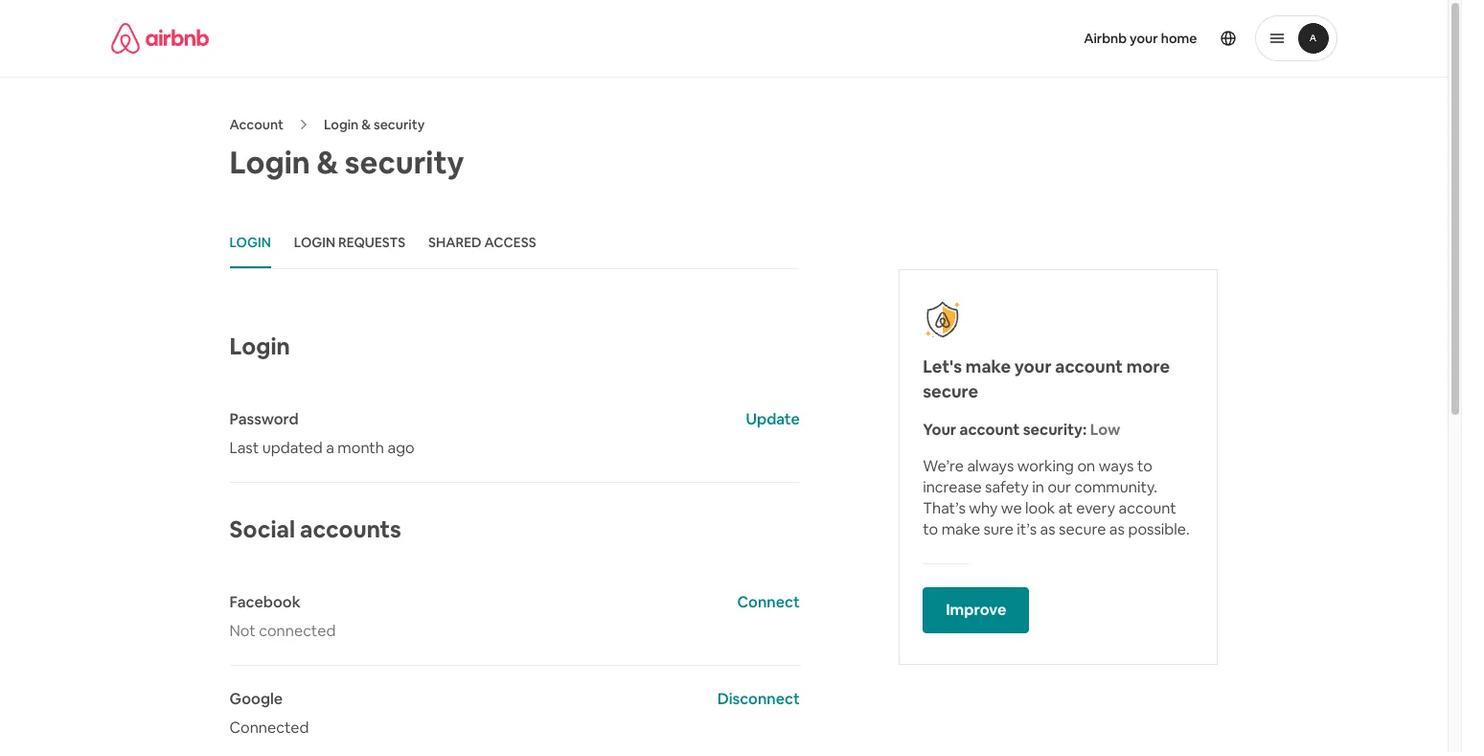 Task type: locate. For each thing, give the bounding box(es) containing it.
your account security: low
[[923, 420, 1121, 440]]

secure down let's
[[923, 381, 979, 403]]

login requests button
[[294, 219, 406, 268]]

0 horizontal spatial as
[[1041, 520, 1056, 540]]

we
[[1001, 498, 1022, 519]]

account
[[1056, 356, 1123, 378], [960, 420, 1020, 440], [1119, 498, 1177, 519]]

secure
[[923, 381, 979, 403], [1059, 520, 1106, 540]]

1 vertical spatial secure
[[1059, 520, 1106, 540]]

to right ways
[[1138, 456, 1153, 476]]

0 vertical spatial login
[[324, 116, 359, 133]]

on
[[1078, 456, 1096, 476]]

1 horizontal spatial secure
[[1059, 520, 1106, 540]]

0 vertical spatial secure
[[923, 381, 979, 403]]

make right let's
[[966, 356, 1011, 378]]

&
[[362, 116, 371, 133], [317, 143, 338, 182]]

login
[[324, 116, 359, 133], [230, 143, 310, 182], [230, 332, 290, 361]]

0 vertical spatial account
[[1056, 356, 1123, 378]]

security
[[374, 116, 425, 133], [345, 143, 464, 182]]

1 horizontal spatial &
[[362, 116, 371, 133]]

your
[[1130, 30, 1159, 47], [1015, 356, 1052, 378]]

access
[[485, 234, 536, 251]]

airbnb
[[1084, 30, 1127, 47]]

home
[[1161, 30, 1198, 47]]

account up the possible.
[[1119, 498, 1177, 519]]

why
[[969, 498, 998, 519]]

shared
[[429, 234, 482, 251]]

0 horizontal spatial your
[[1015, 356, 1052, 378]]

login right account link
[[324, 116, 359, 133]]

0 vertical spatial &
[[362, 116, 371, 133]]

0 vertical spatial your
[[1130, 30, 1159, 47]]

2 vertical spatial login
[[230, 332, 290, 361]]

improve
[[946, 600, 1007, 620]]

make
[[966, 356, 1011, 378], [942, 520, 981, 540]]

to
[[1138, 456, 1153, 476], [923, 520, 939, 540]]

facebook
[[230, 592, 301, 613]]

your up "your account security: low"
[[1015, 356, 1052, 378]]

login down account
[[230, 143, 310, 182]]

login for login
[[230, 234, 271, 251]]

last
[[230, 438, 259, 458]]

connected
[[230, 718, 309, 738]]

login for login requests
[[294, 234, 336, 251]]

1 login from the left
[[230, 234, 271, 251]]

make down that's
[[942, 520, 981, 540]]

1 vertical spatial to
[[923, 520, 939, 540]]

as down every
[[1110, 520, 1125, 540]]

your
[[923, 420, 957, 440]]

account up always
[[960, 420, 1020, 440]]

0 horizontal spatial login
[[230, 234, 271, 251]]

as
[[1041, 520, 1056, 540], [1110, 520, 1125, 540]]

as right it's
[[1041, 520, 1056, 540]]

make inside we're always working on ways to increase safety in our community. that's why we look at every account to make sure it's as secure as possible.
[[942, 520, 981, 540]]

to down that's
[[923, 520, 939, 540]]

a
[[326, 438, 334, 458]]

social accounts
[[230, 515, 402, 544]]

tab list
[[230, 219, 800, 269]]

in
[[1033, 477, 1045, 497]]

1 horizontal spatial your
[[1130, 30, 1159, 47]]

1 vertical spatial make
[[942, 520, 981, 540]]

0 vertical spatial login & security
[[324, 116, 425, 133]]

0 vertical spatial make
[[966, 356, 1011, 378]]

account left 'more'
[[1056, 356, 1123, 378]]

0 vertical spatial to
[[1138, 456, 1153, 476]]

your left home in the top of the page
[[1130, 30, 1159, 47]]

disconnect
[[718, 689, 800, 709]]

login inside login requests button
[[294, 234, 336, 251]]

we're always working on ways to increase safety in our community. that's why we look at every account to make sure it's as secure as possible.
[[923, 456, 1190, 540]]

let's make your account more secure
[[923, 356, 1170, 403]]

community.
[[1075, 477, 1158, 497]]

2 login from the left
[[294, 234, 336, 251]]

updated
[[262, 438, 323, 458]]

ago
[[388, 438, 415, 458]]

our
[[1048, 477, 1072, 497]]

1 horizontal spatial login
[[294, 234, 336, 251]]

password last updated a month ago
[[230, 409, 415, 458]]

working
[[1018, 456, 1074, 476]]

account inside let's make your account more secure
[[1056, 356, 1123, 378]]

login up password
[[230, 332, 290, 361]]

secure down every
[[1059, 520, 1106, 540]]

login & security
[[324, 116, 425, 133], [230, 143, 464, 182]]

1 horizontal spatial as
[[1110, 520, 1125, 540]]

secure inside let's make your account more secure
[[923, 381, 979, 403]]

0 horizontal spatial secure
[[923, 381, 979, 403]]

airbnb your home link
[[1073, 18, 1209, 58]]

connect
[[737, 592, 800, 613]]

1 vertical spatial account
[[960, 420, 1020, 440]]

connected
[[259, 621, 336, 641]]

let's
[[923, 356, 962, 378]]

2 vertical spatial account
[[1119, 498, 1177, 519]]

login requests
[[294, 234, 406, 251]]

1 vertical spatial &
[[317, 143, 338, 182]]

1 vertical spatial your
[[1015, 356, 1052, 378]]

login
[[230, 234, 271, 251], [294, 234, 336, 251]]

0 horizontal spatial &
[[317, 143, 338, 182]]



Task type: describe. For each thing, give the bounding box(es) containing it.
not connected
[[230, 621, 336, 641]]

1 horizontal spatial to
[[1138, 456, 1153, 476]]

safety
[[985, 477, 1029, 497]]

password
[[230, 409, 299, 429]]

sure
[[984, 520, 1014, 540]]

secure inside we're always working on ways to increase safety in our community. that's why we look at every account to make sure it's as secure as possible.
[[1059, 520, 1106, 540]]

requests
[[338, 234, 406, 251]]

update
[[746, 409, 800, 429]]

it's
[[1017, 520, 1037, 540]]

always
[[968, 456, 1014, 476]]

account link
[[230, 116, 284, 133]]

improve button
[[923, 588, 1030, 634]]

at
[[1059, 498, 1073, 519]]

shared access button
[[429, 219, 536, 268]]

1 as from the left
[[1041, 520, 1056, 540]]

login button
[[230, 219, 271, 268]]

account inside we're always working on ways to increase safety in our community. that's why we look at every account to make sure it's as secure as possible.
[[1119, 498, 1177, 519]]

update button
[[746, 409, 800, 430]]

low
[[1090, 420, 1121, 440]]

month
[[338, 438, 384, 458]]

make inside let's make your account more secure
[[966, 356, 1011, 378]]

1 vertical spatial login & security
[[230, 143, 464, 182]]

ways
[[1099, 456, 1134, 476]]

not
[[230, 621, 256, 641]]

account
[[230, 116, 284, 133]]

look
[[1026, 498, 1056, 519]]

1 vertical spatial login
[[230, 143, 310, 182]]

connect button
[[737, 592, 800, 613]]

google
[[230, 689, 283, 709]]

we're
[[923, 456, 964, 476]]

shared access
[[429, 234, 536, 251]]

disconnect button
[[718, 689, 800, 710]]

1 vertical spatial security
[[345, 143, 464, 182]]

accounts
[[300, 515, 402, 544]]

0 vertical spatial security
[[374, 116, 425, 133]]

social
[[230, 515, 295, 544]]

your inside profile element
[[1130, 30, 1159, 47]]

profile element
[[747, 0, 1338, 77]]

more
[[1127, 356, 1170, 378]]

every
[[1077, 498, 1116, 519]]

security:
[[1023, 420, 1087, 440]]

that's
[[923, 498, 966, 519]]

0 horizontal spatial to
[[923, 520, 939, 540]]

2 as from the left
[[1110, 520, 1125, 540]]

increase
[[923, 477, 982, 497]]

airbnb your home
[[1084, 30, 1198, 47]]

possible.
[[1129, 520, 1190, 540]]

tab list containing login
[[230, 219, 800, 269]]

your inside let's make your account more secure
[[1015, 356, 1052, 378]]



Task type: vqa. For each thing, say whether or not it's contained in the screenshot.
1st as from the right
yes



